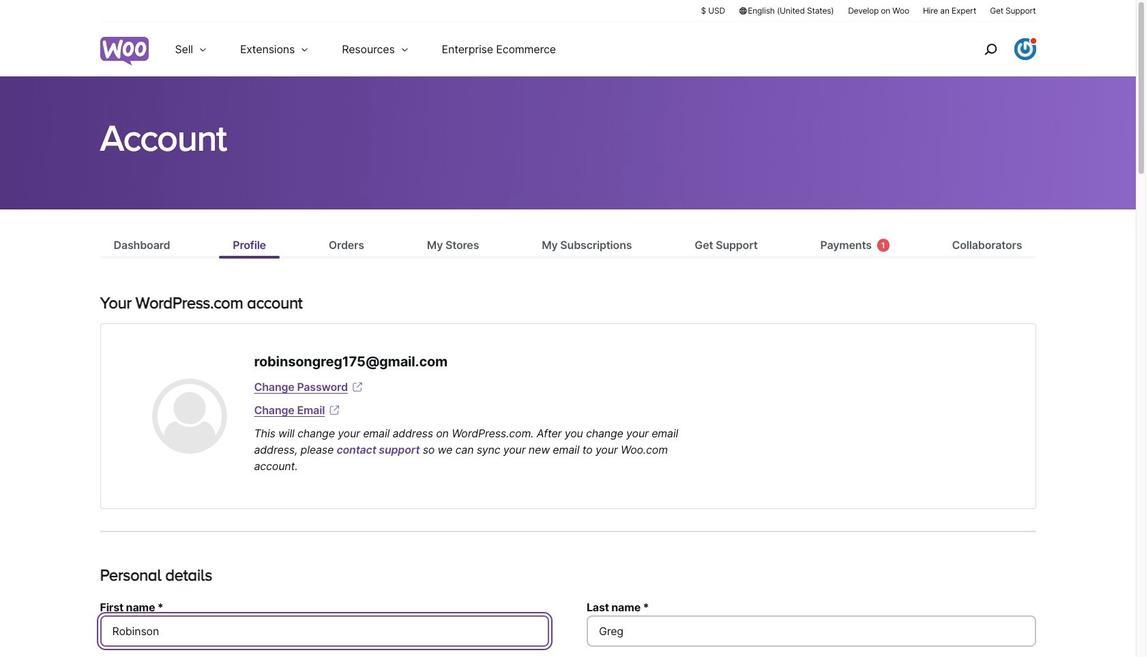 Task type: vqa. For each thing, say whether or not it's contained in the screenshot.
Gravatar image
yes



Task type: describe. For each thing, give the bounding box(es) containing it.
open account menu image
[[1014, 38, 1036, 60]]

1 vertical spatial external link image
[[328, 403, 341, 417]]

search image
[[979, 38, 1001, 60]]



Task type: locate. For each thing, give the bounding box(es) containing it.
None text field
[[100, 615, 549, 647], [587, 615, 1036, 647], [100, 615, 549, 647], [587, 615, 1036, 647]]

external link image
[[351, 380, 364, 394], [328, 403, 341, 417]]

service navigation menu element
[[955, 27, 1036, 71]]

0 horizontal spatial external link image
[[328, 403, 341, 417]]

0 vertical spatial external link image
[[351, 380, 364, 394]]

1 horizontal spatial external link image
[[351, 380, 364, 394]]

gravatar image image
[[152, 379, 227, 454]]



